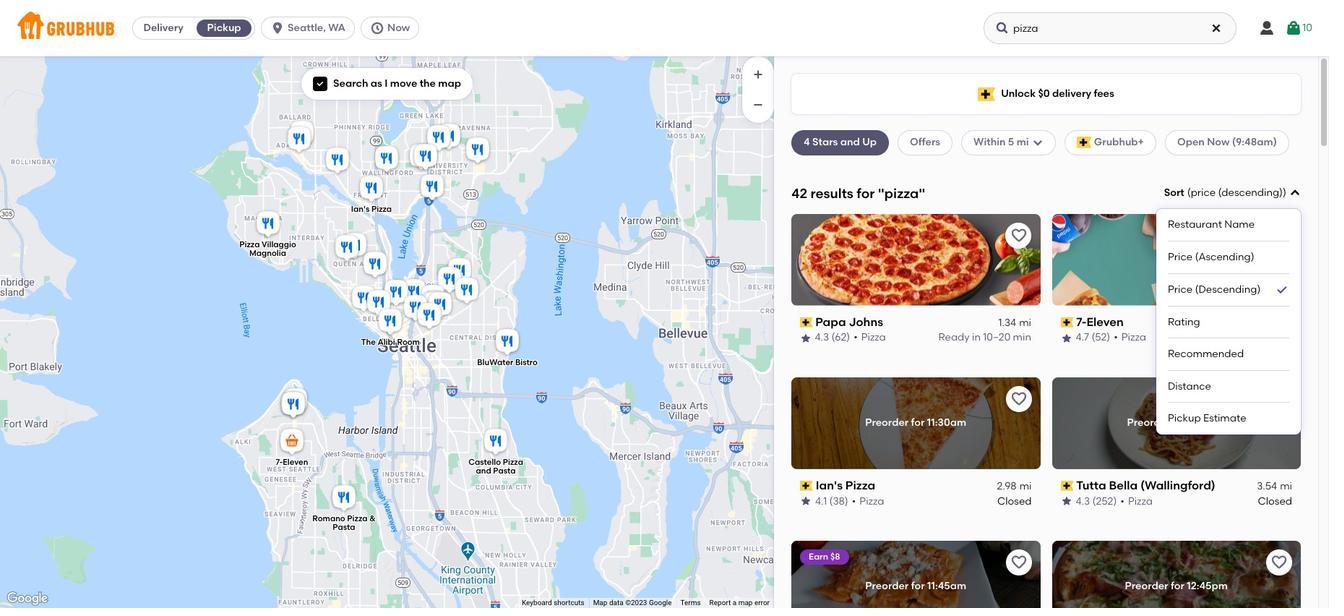 Task type: describe. For each thing, give the bounding box(es) containing it.
$8
[[831, 551, 841, 561]]

map
[[593, 599, 608, 607]]

min for 4.7 (52)
[[1274, 331, 1293, 344]]

pudge bros. pizza image
[[407, 141, 436, 173]]

keyboard
[[522, 599, 552, 607]]

save this restaurant image for (52)
[[1271, 227, 1288, 244]]

for right "results"
[[857, 185, 875, 201]]

preorder for 12:45pm
[[1125, 580, 1228, 592]]

4.7
[[1076, 331, 1090, 344]]

delivery
[[1053, 87, 1092, 100]]

(wallingford)
[[1141, 478, 1216, 492]]

zeeks pizza capitol hill image
[[445, 256, 474, 287]]

1 vertical spatial ian's
[[816, 478, 843, 492]]

check icon image
[[1275, 282, 1290, 297]]

1 horizontal spatial ian's pizza
[[816, 478, 876, 492]]

pizza up (38)
[[846, 478, 876, 492]]

bluwater
[[477, 358, 513, 367]]

7-eleven link
[[1061, 314, 1293, 331]]

the alibi room
[[361, 337, 420, 347]]

google
[[649, 599, 672, 607]]

pizza right (52)
[[1122, 331, 1147, 344]]

delivery
[[143, 22, 183, 34]]

grubhub+
[[1095, 136, 1145, 148]]

(252)
[[1093, 495, 1117, 507]]

• pizza for tutta bella (wallingford)
[[1121, 495, 1153, 507]]

rocco's image
[[364, 287, 393, 319]]

a pizza mart image
[[434, 121, 463, 153]]

closed for ian's pizza
[[998, 495, 1032, 507]]

fitchi house image
[[411, 141, 440, 173]]

7- for 7-eleven
[[1077, 315, 1087, 329]]

ready in 10–20 min for (52)
[[1200, 331, 1293, 344]]

the alibi room image
[[376, 306, 405, 338]]

4.3 (252)
[[1076, 495, 1117, 507]]

villaggio
[[261, 239, 296, 249]]

2 save this restaurant image from the top
[[1010, 554, 1028, 571]]

4.3 for papa johns
[[816, 331, 830, 344]]

mi for papa johns
[[1020, 317, 1032, 329]]

10–20 for (62)
[[984, 331, 1011, 344]]

bluwater bistro
[[477, 358, 538, 367]]

subscription pass image for 7-eleven
[[1061, 317, 1074, 328]]

ian's pizza inside "map" region
[[351, 204, 392, 214]]

(descending)
[[1196, 283, 1261, 296]]

bella
[[1110, 478, 1138, 492]]

price (ascending)
[[1168, 251, 1255, 263]]

preorder for preorder for 11:45am
[[866, 580, 909, 592]]

papa johns
[[816, 315, 884, 329]]

pizza down tutta bella (wallingford) icon
[[371, 204, 392, 214]]

pizza villaggio magnolia image
[[253, 209, 282, 240]]

tutta
[[1077, 478, 1107, 492]]

svg image for seattle, wa
[[270, 21, 285, 35]]

in for (52)
[[1234, 331, 1242, 344]]

palermo pizza & pasta image
[[435, 264, 464, 296]]

restaurant name
[[1168, 219, 1255, 231]]

map region
[[0, 0, 939, 608]]

a
[[733, 599, 737, 607]]

pizza villaggio magnolia
[[239, 239, 296, 258]]

4 stars and up
[[804, 136, 877, 148]]

• pizza for papa johns
[[854, 331, 887, 344]]

pizza inside pizza villaggio magnolia
[[239, 239, 260, 249]]

as
[[371, 77, 382, 90]]

minus icon image
[[751, 98, 766, 112]]

0 horizontal spatial map
[[438, 77, 461, 90]]

soprano antico image
[[279, 389, 308, 421]]

romano pizza & pasta image
[[329, 483, 358, 514]]

11:15am
[[1189, 416, 1226, 429]]

1.34 mi
[[999, 317, 1032, 329]]

preorder for 11:30am
[[866, 416, 967, 429]]

offers
[[910, 136, 941, 148]]

• pizza for ian's pizza
[[852, 495, 885, 507]]

none field containing sort
[[1157, 186, 1301, 434]]

and for up
[[841, 136, 860, 148]]

estimate
[[1204, 412, 1247, 425]]

now button
[[361, 17, 425, 40]]

seattle, wa
[[288, 22, 346, 34]]

johns
[[850, 315, 884, 329]]

pizza down tutta bella (wallingford)
[[1129, 495, 1153, 507]]

&
[[369, 514, 375, 523]]

"pizza"
[[878, 185, 926, 201]]

4.3 (62)
[[816, 331, 851, 344]]

within
[[974, 136, 1006, 148]]

palermo-ballard pizza & pasta image
[[287, 118, 316, 150]]

5
[[1009, 136, 1015, 148]]

earn $8
[[809, 551, 841, 561]]

pi vegan pizzeria image
[[424, 123, 453, 154]]

pizza right (38)
[[860, 495, 885, 507]]

domani pizzeria & restaurant image
[[340, 230, 369, 262]]

4.3 for tutta bella (wallingford)
[[1076, 495, 1090, 507]]

within 5 mi
[[974, 136, 1029, 148]]

price (descending) option
[[1168, 274, 1290, 306]]

search
[[333, 77, 368, 90]]

the
[[361, 337, 375, 347]]

star icon image for papa johns
[[800, 332, 812, 344]]

name
[[1225, 219, 1255, 231]]

big mario's pizza queen anne image
[[360, 249, 389, 281]]

castello pizza and pasta
[[468, 457, 523, 475]]

save this restaurant image for (252)
[[1271, 390, 1288, 408]]

eleven for 7-eleven romano pizza & pasta
[[283, 458, 308, 467]]

3.54
[[1257, 480, 1278, 492]]

(descending)
[[1219, 187, 1283, 199]]

move
[[390, 77, 417, 90]]

plum bistro image
[[426, 290, 454, 321]]

pickup for pickup
[[207, 22, 241, 34]]

earn
[[809, 551, 829, 561]]

restaurant
[[1168, 219, 1223, 231]]

ian's pizza image
[[357, 173, 386, 205]]

)
[[1283, 187, 1287, 199]]

• right (52)
[[1114, 331, 1118, 344]]

for for preorder for 11:45am
[[911, 580, 925, 592]]

(ascending)
[[1196, 251, 1255, 263]]

(
[[1188, 187, 1191, 199]]

1.34
[[999, 317, 1017, 329]]

eleven for 7-eleven
[[1087, 315, 1124, 329]]

papa johns image
[[452, 275, 481, 307]]

unlock $0 delivery fees
[[1002, 87, 1115, 100]]

list box containing restaurant name
[[1168, 209, 1290, 434]]

save this restaurant button for (62)
[[1006, 223, 1032, 249]]

bistro
[[515, 358, 538, 367]]

save this restaurant button for (52)
[[1267, 223, 1293, 249]]

proceed to checkout button
[[1112, 549, 1306, 575]]

distance
[[1168, 380, 1212, 392]]

seattle,
[[288, 22, 326, 34]]

price for price (descending)
[[1168, 283, 1193, 296]]

razzis pizzeria image
[[399, 277, 428, 308]]

seattle pizza and bar image
[[349, 283, 378, 315]]

star icon image left the 4.7
[[1061, 332, 1073, 344]]

grubhub plus flag logo image for unlock $0 delivery fees
[[978, 87, 996, 101]]

patxi's pizza image
[[285, 124, 313, 156]]

1 horizontal spatial map
[[739, 599, 753, 607]]

terms
[[681, 599, 701, 607]]

star icon image for tutta bella (wallingford)
[[1061, 496, 1073, 507]]

preorder for preorder for 11:15am
[[1128, 416, 1171, 429]]

svg image for 10
[[1286, 20, 1303, 37]]

data
[[609, 599, 624, 607]]

preorder for 11:15am
[[1128, 416, 1226, 429]]

subscription pass image for tutta bella (wallingford)
[[1061, 481, 1074, 491]]

papa
[[816, 315, 847, 329]]

checkout
[[1213, 555, 1261, 567]]

plus icon image
[[751, 67, 766, 82]]

• for papa johns
[[854, 331, 858, 344]]

2.98 mi
[[997, 480, 1032, 492]]

(38)
[[830, 495, 849, 507]]

castello pizza and pasta image
[[481, 426, 510, 458]]



Task type: vqa. For each thing, say whether or not it's contained in the screenshot.
Hot $4.75
no



Task type: locate. For each thing, give the bounding box(es) containing it.
42
[[792, 185, 808, 201]]

2 ready from the left
[[1200, 331, 1231, 344]]

1 horizontal spatial via tribunali image
[[419, 289, 448, 321]]

1 in from the left
[[973, 331, 982, 344]]

ian's pizza up the domani pizzeria & restaurant image in the left of the page
[[351, 204, 392, 214]]

pizza left villaggio
[[239, 239, 260, 249]]

pasta down 'romano pizza & pasta' icon
[[332, 523, 355, 532]]

save this restaurant image inside button
[[1010, 227, 1028, 244]]

save this restaurant button
[[1006, 223, 1032, 249], [1267, 223, 1293, 249], [1006, 386, 1032, 412], [1267, 386, 1293, 412], [1006, 549, 1032, 575], [1267, 549, 1293, 575]]

10–20 down the price (descending) option
[[1245, 331, 1272, 344]]

4.3
[[816, 331, 830, 344], [1076, 495, 1090, 507]]

grubhub plus flag logo image for grubhub+
[[1077, 137, 1092, 149]]

star icon image
[[800, 332, 812, 344], [1061, 332, 1073, 344], [800, 496, 812, 507], [1061, 496, 1073, 507]]

4.1
[[816, 495, 827, 507]]

0 vertical spatial now
[[388, 22, 410, 34]]

svg image inside 10 button
[[1286, 20, 1303, 37]]

4.3 down tutta
[[1076, 495, 1090, 507]]

mi right 1.34
[[1020, 317, 1032, 329]]

for down the proceed
[[1171, 580, 1185, 592]]

0 vertical spatial 7-
[[1077, 315, 1087, 329]]

0 horizontal spatial ready in 10–20 min
[[939, 331, 1032, 344]]

1 horizontal spatial ready in 10–20 min
[[1200, 331, 1293, 344]]

pizza
[[371, 204, 392, 214], [239, 239, 260, 249], [862, 331, 887, 344], [1122, 331, 1147, 344], [503, 457, 523, 467], [846, 478, 876, 492], [860, 495, 885, 507], [1129, 495, 1153, 507], [347, 514, 367, 523]]

0 vertical spatial pasta
[[493, 466, 516, 475]]

map right the
[[438, 77, 461, 90]]

1 vertical spatial grubhub plus flag logo image
[[1077, 137, 1092, 149]]

0 horizontal spatial and
[[476, 466, 491, 475]]

save this restaurant button for (38)
[[1006, 386, 1032, 412]]

10–20 for (52)
[[1245, 331, 1272, 344]]

10 button
[[1286, 15, 1313, 41]]

0 horizontal spatial pickup
[[207, 22, 241, 34]]

7- inside 'link'
[[1077, 315, 1087, 329]]

terms link
[[681, 599, 701, 607]]

mi right "2.98"
[[1020, 480, 1032, 492]]

subscription pass image for ian's pizza
[[800, 481, 813, 491]]

up
[[863, 136, 877, 148]]

4.7 (52)
[[1076, 331, 1111, 344]]

preorder left 11:45am
[[866, 580, 909, 592]]

ready for 4.3 (62)
[[939, 331, 970, 344]]

1 horizontal spatial ian's
[[816, 478, 843, 492]]

eleven down soprano antico 'image'
[[283, 458, 308, 467]]

and
[[841, 136, 860, 148], [476, 466, 491, 475]]

papa johns logo image
[[792, 214, 1041, 306]]

0 horizontal spatial 10–20
[[984, 331, 1011, 344]]

min down 1.34 mi
[[1014, 331, 1032, 344]]

johnny mo's pizzeria image
[[418, 172, 446, 204]]

recommended
[[1168, 348, 1244, 360]]

mi for tutta bella (wallingford)
[[1281, 480, 1293, 492]]

svg image
[[1259, 20, 1276, 37], [370, 21, 385, 35], [1211, 22, 1223, 34], [1290, 187, 1301, 199]]

price
[[1191, 187, 1216, 199]]

0 vertical spatial save this restaurant image
[[1010, 227, 1028, 244]]

and left "up"
[[841, 136, 860, 148]]

(62)
[[832, 331, 851, 344]]

via tribunali image
[[332, 232, 361, 264], [419, 289, 448, 321]]

1 ready from the left
[[939, 331, 970, 344]]

map right a
[[739, 599, 753, 607]]

and for pasta
[[476, 466, 491, 475]]

1 10–20 from the left
[[984, 331, 1011, 344]]

1 horizontal spatial closed
[[1258, 495, 1293, 507]]

pizza inside 7-eleven romano pizza & pasta
[[347, 514, 367, 523]]

pickup
[[207, 22, 241, 34], [1168, 412, 1201, 425]]

now inside button
[[388, 22, 410, 34]]

and down castello pizza and pasta image
[[476, 466, 491, 475]]

mi
[[1017, 136, 1029, 148], [1020, 317, 1032, 329], [1020, 480, 1032, 492], [1281, 480, 1293, 492]]

sort ( price (descending) )
[[1165, 187, 1287, 199]]

1 vertical spatial now
[[1208, 136, 1230, 148]]

to
[[1200, 555, 1211, 567]]

map
[[438, 77, 461, 90], [739, 599, 753, 607]]

pickup down distance
[[1168, 412, 1201, 425]]

1 vertical spatial 4.3
[[1076, 495, 1090, 507]]

0 vertical spatial eleven
[[1087, 315, 1124, 329]]

shortcuts
[[554, 599, 585, 607]]

pickup for pickup estimate
[[1168, 412, 1201, 425]]

proceed to checkout
[[1156, 555, 1261, 567]]

for
[[857, 185, 875, 201], [911, 416, 925, 429], [1173, 416, 1187, 429], [911, 580, 925, 592], [1171, 580, 1185, 592]]

ready in 10–20 min up recommended
[[1200, 331, 1293, 344]]

2.98
[[997, 480, 1017, 492]]

svg image inside seattle, wa button
[[270, 21, 285, 35]]

grubhub plus flag logo image left unlock
[[978, 87, 996, 101]]

0 vertical spatial price
[[1168, 251, 1193, 263]]

• pizza right (38)
[[852, 495, 885, 507]]

tutta bella (wallingford) image
[[372, 144, 401, 175]]

7-eleven
[[1077, 315, 1124, 329]]

7- for 7-eleven romano pizza & pasta
[[276, 458, 283, 467]]

ian's pizza image
[[418, 282, 447, 314]]

1 vertical spatial pasta
[[332, 523, 355, 532]]

1 vertical spatial 7-
[[276, 458, 283, 467]]

0 horizontal spatial now
[[388, 22, 410, 34]]

(52)
[[1092, 331, 1111, 344]]

closed down "2.98 mi"
[[998, 495, 1032, 507]]

0 vertical spatial grubhub plus flag logo image
[[978, 87, 996, 101]]

7-eleven logo image
[[1052, 214, 1301, 306]]

4.3 down papa
[[816, 331, 830, 344]]

subscription pass image
[[1061, 317, 1074, 328], [800, 481, 813, 491], [1061, 481, 1074, 491]]

0 vertical spatial via tribunali image
[[332, 232, 361, 264]]

closed down 3.54 mi
[[1258, 495, 1293, 507]]

0 horizontal spatial ian's pizza
[[351, 204, 392, 214]]

svg image for search as i move the map
[[316, 80, 325, 88]]

2 price from the top
[[1168, 283, 1193, 296]]

stars
[[813, 136, 838, 148]]

pizzeria 22 image
[[281, 386, 310, 418]]

min
[[1014, 331, 1032, 344], [1274, 331, 1293, 344]]

1 horizontal spatial pasta
[[493, 466, 516, 475]]

eleven up (52)
[[1087, 315, 1124, 329]]

pasta inside castello pizza and pasta
[[493, 466, 516, 475]]

subscription pass image up earn
[[800, 481, 813, 491]]

star icon image for ian's pizza
[[800, 496, 812, 507]]

• pizza down tutta bella (wallingford)
[[1121, 495, 1153, 507]]

preorder for preorder for 12:45pm
[[1125, 580, 1169, 592]]

1 closed from the left
[[998, 495, 1032, 507]]

1 ready in 10–20 min from the left
[[939, 331, 1032, 344]]

downtown romio's pizza and pasta image
[[401, 292, 430, 324]]

• for ian's pizza
[[852, 495, 856, 507]]

now right open
[[1208, 136, 1230, 148]]

for for preorder for 11:15am
[[1173, 416, 1187, 429]]

open
[[1178, 136, 1205, 148]]

0 horizontal spatial pasta
[[332, 523, 355, 532]]

4
[[804, 136, 810, 148]]

1 vertical spatial map
[[739, 599, 753, 607]]

1 price from the top
[[1168, 251, 1193, 263]]

magnolia
[[249, 248, 286, 258]]

price down restaurant
[[1168, 251, 1193, 263]]

1 horizontal spatial 10–20
[[1245, 331, 1272, 344]]

sort
[[1165, 187, 1185, 199]]

price up rating
[[1168, 283, 1193, 296]]

star icon image down subscription pass icon
[[800, 332, 812, 344]]

for left 11:30am
[[911, 416, 925, 429]]

pickup right delivery button
[[207, 22, 241, 34]]

rating
[[1168, 316, 1201, 328]]

1 min from the left
[[1014, 331, 1032, 344]]

grubhub plus flag logo image
[[978, 87, 996, 101], [1077, 137, 1092, 149]]

1 vertical spatial eleven
[[283, 458, 308, 467]]

and inside castello pizza and pasta
[[476, 466, 491, 475]]

min down 'check icon'
[[1274, 331, 1293, 344]]

10
[[1303, 22, 1313, 34]]

save this restaurant image
[[1271, 227, 1288, 244], [1010, 390, 1028, 408], [1271, 390, 1288, 408], [1271, 554, 1288, 571]]

closed for tutta bella (wallingford)
[[1258, 495, 1293, 507]]

0 vertical spatial ian's pizza
[[351, 204, 392, 214]]

2 in from the left
[[1234, 331, 1242, 344]]

42 results for "pizza"
[[792, 185, 926, 201]]

save this restaurant button for (252)
[[1267, 386, 1293, 412]]

pasta down castello pizza and pasta image
[[493, 466, 516, 475]]

0 vertical spatial 4.3
[[816, 331, 830, 344]]

4.1 (38)
[[816, 495, 849, 507]]

0 vertical spatial pickup
[[207, 22, 241, 34]]

map data ©2023 google
[[593, 599, 672, 607]]

big mario's pizza capitol hill image
[[421, 289, 450, 321]]

delivery button
[[133, 17, 194, 40]]

i
[[385, 77, 388, 90]]

save this restaurant image
[[1010, 227, 1028, 244], [1010, 554, 1028, 571]]

0 horizontal spatial min
[[1014, 331, 1032, 344]]

room
[[397, 337, 420, 347]]

• down bella
[[1121, 495, 1125, 507]]

subscription pass image left tutta
[[1061, 481, 1074, 491]]

1 vertical spatial and
[[476, 466, 491, 475]]

pizza inside castello pizza and pasta
[[503, 457, 523, 467]]

preorder down distance
[[1128, 416, 1171, 429]]

1 horizontal spatial now
[[1208, 136, 1230, 148]]

©2023
[[626, 599, 647, 607]]

preorder
[[866, 416, 909, 429], [1128, 416, 1171, 429], [866, 580, 909, 592], [1125, 580, 1169, 592]]

luciano's pizza & pasta image
[[278, 389, 307, 421]]

elemental pizza image
[[463, 135, 492, 167]]

7-
[[1077, 315, 1087, 329], [276, 458, 283, 467]]

big mario's pizza fremont image
[[323, 145, 352, 177]]

1 horizontal spatial grubhub plus flag logo image
[[1077, 137, 1092, 149]]

1 vertical spatial save this restaurant image
[[1010, 554, 1028, 571]]

11:30am
[[928, 416, 967, 429]]

ready in 10–20 min down 1.34
[[939, 331, 1032, 344]]

grubhub plus flag logo image left grubhub+
[[1077, 137, 1092, 149]]

main navigation navigation
[[0, 0, 1330, 56]]

pickup button
[[194, 17, 255, 40]]

bluwater bistro image
[[493, 326, 522, 358]]

1 horizontal spatial pickup
[[1168, 412, 1201, 425]]

0 horizontal spatial 7-
[[276, 458, 283, 467]]

star icon image left 4.3 (252)
[[1061, 496, 1073, 507]]

for for preorder for 12:45pm
[[1171, 580, 1185, 592]]

pickup inside button
[[207, 22, 241, 34]]

eleven
[[1087, 315, 1124, 329], [283, 458, 308, 467]]

None field
[[1157, 186, 1301, 434]]

mi right 5
[[1017, 136, 1029, 148]]

for for preorder for 11:30am
[[911, 416, 925, 429]]

ian's inside "map" region
[[351, 204, 369, 214]]

10–20 down 1.34
[[984, 331, 1011, 344]]

7- inside 7-eleven romano pizza & pasta
[[276, 458, 283, 467]]

0 horizontal spatial in
[[973, 331, 982, 344]]

proceed
[[1156, 555, 1198, 567]]

preorder left 11:30am
[[866, 416, 909, 429]]

in for (62)
[[973, 331, 982, 344]]

1 vertical spatial price
[[1168, 283, 1193, 296]]

price for price (ascending)
[[1168, 251, 1193, 263]]

ready for 4.7 (52)
[[1200, 331, 1231, 344]]

1 horizontal spatial and
[[841, 136, 860, 148]]

0 horizontal spatial ready
[[939, 331, 970, 344]]

0 horizontal spatial closed
[[998, 495, 1032, 507]]

0 horizontal spatial 4.3
[[816, 331, 830, 344]]

3.54 mi
[[1257, 480, 1293, 492]]

0 vertical spatial and
[[841, 136, 860, 148]]

1 save this restaurant image from the top
[[1010, 227, 1028, 244]]

list box
[[1168, 209, 1290, 434]]

1 vertical spatial ian's pizza
[[816, 478, 876, 492]]

1 horizontal spatial 7-
[[1077, 315, 1087, 329]]

0 horizontal spatial via tribunali image
[[332, 232, 361, 264]]

1 horizontal spatial in
[[1234, 331, 1242, 344]]

pickup estimate
[[1168, 412, 1247, 425]]

preorder for preorder for 11:30am
[[866, 416, 909, 429]]

ian's pizza up (38)
[[816, 478, 876, 492]]

ready in 10–20 min
[[939, 331, 1032, 344], [1200, 331, 1293, 344]]

save this restaurant image for (38)
[[1010, 390, 1028, 408]]

mad pizza image
[[415, 300, 444, 332]]

• right (38)
[[852, 495, 856, 507]]

• pizza right (52)
[[1114, 331, 1147, 344]]

for left 11:15am
[[1173, 416, 1187, 429]]

keyboard shortcuts
[[522, 599, 585, 607]]

ready in 10–20 min for (62)
[[939, 331, 1032, 344]]

report a map error
[[710, 599, 770, 607]]

ian's up the "4.1 (38)"
[[816, 478, 843, 492]]

7- down luciano's pizza & pasta icon in the left of the page
[[276, 458, 283, 467]]

2 closed from the left
[[1258, 495, 1293, 507]]

2 10–20 from the left
[[1245, 331, 1272, 344]]

pizza right castello
[[503, 457, 523, 467]]

mi right 3.54
[[1281, 480, 1293, 492]]

pizza down johns
[[862, 331, 887, 344]]

$0
[[1039, 87, 1050, 100]]

svg image
[[1286, 20, 1303, 37], [270, 21, 285, 35], [996, 21, 1010, 35], [316, 80, 325, 88], [1032, 137, 1044, 149]]

0 vertical spatial map
[[438, 77, 461, 90]]

0 horizontal spatial grubhub plus flag logo image
[[978, 87, 996, 101]]

google image
[[4, 589, 51, 608]]

star icon image left 4.1 on the bottom right of the page
[[800, 496, 812, 507]]

2 ready in 10–20 min from the left
[[1200, 331, 1293, 344]]

eleven inside 'link'
[[1087, 315, 1124, 329]]

1 vertical spatial pickup
[[1168, 412, 1201, 425]]

error
[[755, 599, 770, 607]]

subscription pass image left 7-eleven
[[1061, 317, 1074, 328]]

romano
[[312, 514, 345, 523]]

now
[[388, 22, 410, 34], [1208, 136, 1230, 148]]

• for tutta bella (wallingford)
[[1121, 495, 1125, 507]]

•
[[854, 331, 858, 344], [1114, 331, 1118, 344], [852, 495, 856, 507], [1121, 495, 1125, 507]]

tutta bella neapolitan pizzeria image
[[381, 277, 410, 309]]

fees
[[1094, 87, 1115, 100]]

7 eleven image
[[277, 426, 306, 458]]

2 min from the left
[[1274, 331, 1293, 344]]

0 horizontal spatial ian's
[[351, 204, 369, 214]]

1 horizontal spatial min
[[1274, 331, 1293, 344]]

subscription pass image
[[800, 317, 813, 328]]

• pizza down johns
[[854, 331, 887, 344]]

1 horizontal spatial ready
[[1200, 331, 1231, 344]]

pizza left the &
[[347, 514, 367, 523]]

alibi
[[377, 337, 395, 347]]

• right (62)
[[854, 331, 858, 344]]

1 horizontal spatial eleven
[[1087, 315, 1124, 329]]

1 horizontal spatial 4.3
[[1076, 495, 1090, 507]]

closed
[[998, 495, 1032, 507], [1258, 495, 1293, 507]]

in
[[973, 331, 982, 344], [1234, 331, 1242, 344]]

1 vertical spatial via tribunali image
[[419, 289, 448, 321]]

for left 11:45am
[[911, 580, 925, 592]]

0 horizontal spatial eleven
[[283, 458, 308, 467]]

min for 4.3 (62)
[[1014, 331, 1032, 344]]

ian's up the domani pizzeria & restaurant image in the left of the page
[[351, 204, 369, 214]]

Search for food, convenience, alcohol... search field
[[984, 12, 1237, 44]]

subscription pass image inside 7-eleven 'link'
[[1061, 317, 1074, 328]]

castello
[[468, 457, 501, 467]]

price inside the price (descending) option
[[1168, 283, 1193, 296]]

mi for ian's pizza
[[1020, 480, 1032, 492]]

price (descending)
[[1168, 283, 1261, 296]]

pasta inside 7-eleven romano pizza & pasta
[[332, 523, 355, 532]]

preorder down the proceed
[[1125, 580, 1169, 592]]

7- up the 4.7
[[1077, 315, 1087, 329]]

0 vertical spatial ian's
[[351, 204, 369, 214]]

tutta bella (wallingford)
[[1077, 478, 1216, 492]]

svg image inside now button
[[370, 21, 385, 35]]

seattle, wa button
[[261, 17, 361, 40]]

now up search as i move the map
[[388, 22, 410, 34]]

eleven inside 7-eleven romano pizza & pasta
[[283, 458, 308, 467]]



